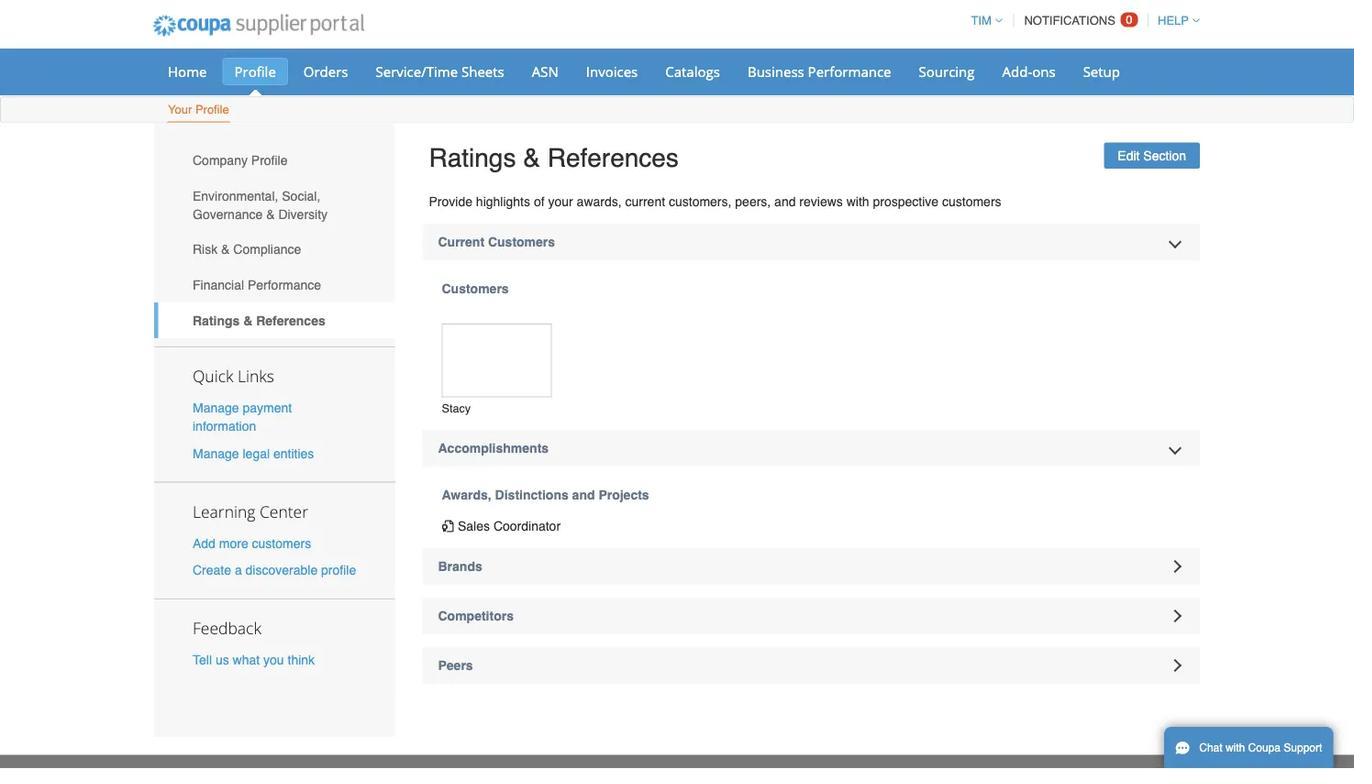 Task type: describe. For each thing, give the bounding box(es) containing it.
& down financial performance on the top left
[[243, 313, 253, 328]]

company profile
[[193, 153, 288, 168]]

catalogs
[[666, 62, 720, 81]]

peers,
[[735, 195, 771, 209]]

learning
[[193, 501, 256, 523]]

1 horizontal spatial and
[[775, 195, 796, 209]]

sales
[[458, 519, 490, 534]]

profile for your profile
[[195, 103, 229, 117]]

support
[[1284, 742, 1323, 755]]

business performance
[[748, 62, 892, 81]]

information
[[193, 419, 256, 434]]

chat with coupa support
[[1200, 742, 1323, 755]]

profile
[[321, 563, 356, 578]]

chat with coupa support button
[[1165, 728, 1334, 770]]

create
[[193, 563, 231, 578]]

financial
[[193, 278, 244, 293]]

catalogs link
[[654, 58, 732, 85]]

tell
[[193, 653, 212, 668]]

& up of
[[523, 143, 540, 173]]

stacy
[[442, 402, 471, 416]]

entities
[[273, 446, 314, 461]]

edit
[[1118, 148, 1140, 163]]

social,
[[282, 189, 321, 203]]

risk
[[193, 242, 218, 257]]

0 vertical spatial profile
[[234, 62, 276, 81]]

ratings & references link
[[154, 303, 395, 338]]

setup
[[1083, 62, 1120, 81]]

provide
[[429, 195, 473, 209]]

0 vertical spatial references
[[548, 143, 679, 173]]

& inside environmental, social, governance & diversity
[[266, 207, 275, 222]]

risk & compliance link
[[154, 232, 395, 267]]

peers button
[[423, 648, 1200, 684]]

service/time sheets
[[376, 62, 504, 81]]

quick links
[[193, 366, 274, 387]]

environmental, social, governance & diversity
[[193, 189, 328, 222]]

service/time sheets link
[[364, 58, 516, 85]]

financial performance
[[193, 278, 321, 293]]

create a discoverable profile
[[193, 563, 356, 578]]

discoverable
[[246, 563, 318, 578]]

sales coordinator
[[458, 519, 561, 534]]

with inside button
[[1226, 742, 1246, 755]]

governance
[[193, 207, 263, 222]]

sourcing
[[919, 62, 975, 81]]

invoices
[[586, 62, 638, 81]]

manage legal entities
[[193, 446, 314, 461]]

compliance
[[233, 242, 301, 257]]

a
[[235, 563, 242, 578]]

financial performance link
[[154, 267, 395, 303]]

competitors heading
[[423, 598, 1200, 635]]

think
[[288, 653, 315, 668]]

company
[[193, 153, 248, 168]]

accomplishments button
[[423, 430, 1200, 467]]

profile for company profile
[[251, 153, 288, 168]]

help
[[1158, 14, 1189, 28]]

stacy image
[[442, 324, 552, 398]]

tim link
[[963, 14, 1003, 28]]

add more customers link
[[193, 536, 311, 551]]

manage payment information link
[[193, 401, 292, 434]]

0 vertical spatial with
[[847, 195, 870, 209]]

awards,
[[577, 195, 622, 209]]

reviews
[[800, 195, 843, 209]]

create a discoverable profile link
[[193, 563, 356, 578]]

legal
[[243, 446, 270, 461]]

help link
[[1150, 14, 1200, 28]]

links
[[238, 366, 274, 387]]

tell us what you think button
[[193, 651, 315, 670]]

center
[[260, 501, 308, 523]]

manage payment information
[[193, 401, 292, 434]]

coupa supplier portal image
[[140, 3, 377, 49]]

1 vertical spatial customers
[[252, 536, 311, 551]]

notifications 0
[[1025, 13, 1133, 28]]

peers
[[438, 659, 473, 673]]

performance for business performance
[[808, 62, 892, 81]]

1 vertical spatial customers
[[442, 282, 509, 297]]

environmental, social, governance & diversity link
[[154, 178, 395, 232]]



Task type: locate. For each thing, give the bounding box(es) containing it.
payment
[[243, 401, 292, 416]]

accomplishments heading
[[423, 430, 1200, 467]]

1 manage from the top
[[193, 401, 239, 416]]

0 horizontal spatial and
[[572, 488, 595, 503]]

edit section
[[1118, 148, 1187, 163]]

quick
[[193, 366, 233, 387]]

profile down coupa supplier portal image at the top
[[234, 62, 276, 81]]

awards,
[[442, 488, 492, 503]]

navigation
[[963, 3, 1200, 39]]

ratings & references down financial performance on the top left
[[193, 313, 326, 328]]

1 vertical spatial performance
[[248, 278, 321, 293]]

2 manage from the top
[[193, 446, 239, 461]]

awards, distinctions and projects
[[442, 488, 649, 503]]

competitors button
[[423, 598, 1200, 635]]

manage up the information
[[193, 401, 239, 416]]

0 vertical spatial ratings
[[429, 143, 516, 173]]

customers right prospective
[[942, 195, 1002, 209]]

add-
[[1003, 62, 1033, 81]]

and right peers,
[[775, 195, 796, 209]]

diversity
[[278, 207, 328, 222]]

1 vertical spatial ratings & references
[[193, 313, 326, 328]]

1 horizontal spatial ratings & references
[[429, 143, 679, 173]]

ratings & references up your
[[429, 143, 679, 173]]

of
[[534, 195, 545, 209]]

profile link
[[223, 58, 288, 85]]

setup link
[[1072, 58, 1132, 85]]

add
[[193, 536, 216, 551]]

manage inside manage payment information
[[193, 401, 239, 416]]

with right chat
[[1226, 742, 1246, 755]]

1 horizontal spatial ratings
[[429, 143, 516, 173]]

brands
[[438, 560, 482, 574]]

environmental,
[[193, 189, 278, 203]]

current customers heading
[[423, 224, 1200, 261]]

references up awards,
[[548, 143, 679, 173]]

1 horizontal spatial with
[[1226, 742, 1246, 755]]

highlights
[[476, 195, 530, 209]]

profile right your
[[195, 103, 229, 117]]

1 vertical spatial with
[[1226, 742, 1246, 755]]

asn
[[532, 62, 559, 81]]

2 vertical spatial profile
[[251, 153, 288, 168]]

ratings down "financial"
[[193, 313, 240, 328]]

brands heading
[[423, 549, 1200, 585]]

0 vertical spatial ratings & references
[[429, 143, 679, 173]]

risk & compliance
[[193, 242, 301, 257]]

manage down the information
[[193, 446, 239, 461]]

0 vertical spatial customers
[[942, 195, 1002, 209]]

customers inside 'dropdown button'
[[488, 235, 555, 250]]

0 vertical spatial manage
[[193, 401, 239, 416]]

customers down current
[[442, 282, 509, 297]]

with
[[847, 195, 870, 209], [1226, 742, 1246, 755]]

current customers
[[438, 235, 555, 250]]

home
[[168, 62, 207, 81]]

feedback
[[193, 618, 261, 639]]

orders link
[[292, 58, 360, 85]]

&
[[523, 143, 540, 173], [266, 207, 275, 222], [221, 242, 230, 257], [243, 313, 253, 328]]

1 vertical spatial manage
[[193, 446, 239, 461]]

and left projects
[[572, 488, 595, 503]]

sheets
[[462, 62, 504, 81]]

home link
[[156, 58, 219, 85]]

0 vertical spatial customers
[[488, 235, 555, 250]]

company profile link
[[154, 143, 395, 178]]

projects
[[599, 488, 649, 503]]

0 horizontal spatial with
[[847, 195, 870, 209]]

0
[[1126, 13, 1133, 27]]

performance down risk & compliance link
[[248, 278, 321, 293]]

business performance link
[[736, 58, 903, 85]]

0 vertical spatial and
[[775, 195, 796, 209]]

customers
[[488, 235, 555, 250], [442, 282, 509, 297]]

manage for manage legal entities
[[193, 446, 239, 461]]

edit section link
[[1104, 143, 1200, 169]]

notifications
[[1025, 14, 1116, 28]]

0 horizontal spatial performance
[[248, 278, 321, 293]]

what
[[233, 653, 260, 668]]

1 vertical spatial profile
[[195, 103, 229, 117]]

ratings up provide
[[429, 143, 516, 173]]

your
[[548, 195, 573, 209]]

customers down of
[[488, 235, 555, 250]]

customers
[[942, 195, 1002, 209], [252, 536, 311, 551]]

references down financial performance link
[[256, 313, 326, 328]]

us
[[216, 653, 229, 668]]

customers,
[[669, 195, 732, 209]]

0 horizontal spatial customers
[[252, 536, 311, 551]]

references
[[548, 143, 679, 173], [256, 313, 326, 328]]

prospective
[[873, 195, 939, 209]]

& left diversity
[[266, 207, 275, 222]]

current
[[438, 235, 485, 250]]

and
[[775, 195, 796, 209], [572, 488, 595, 503]]

performance
[[808, 62, 892, 81], [248, 278, 321, 293]]

service/time
[[376, 62, 458, 81]]

section
[[1144, 148, 1187, 163]]

1 horizontal spatial customers
[[942, 195, 1002, 209]]

1 vertical spatial and
[[572, 488, 595, 503]]

performance for financial performance
[[248, 278, 321, 293]]

1 vertical spatial ratings
[[193, 313, 240, 328]]

tell us what you think
[[193, 653, 315, 668]]

more
[[219, 536, 248, 551]]

0 horizontal spatial ratings
[[193, 313, 240, 328]]

1 horizontal spatial performance
[[808, 62, 892, 81]]

competitors
[[438, 609, 514, 624]]

sourcing link
[[907, 58, 987, 85]]

0 horizontal spatial references
[[256, 313, 326, 328]]

coordinator
[[494, 519, 561, 534]]

peers heading
[[423, 648, 1200, 684]]

chat
[[1200, 742, 1223, 755]]

learning center
[[193, 501, 308, 523]]

add-ons link
[[991, 58, 1068, 85]]

1 horizontal spatial references
[[548, 143, 679, 173]]

business
[[748, 62, 805, 81]]

1 vertical spatial references
[[256, 313, 326, 328]]

current
[[625, 195, 665, 209]]

accomplishments
[[438, 441, 549, 456]]

profile up environmental, social, governance & diversity link
[[251, 153, 288, 168]]

customers up discoverable
[[252, 536, 311, 551]]

add-ons
[[1003, 62, 1056, 81]]

tim
[[971, 14, 992, 28]]

manage for manage payment information
[[193, 401, 239, 416]]

distinctions
[[495, 488, 569, 503]]

provide highlights of your awards, current customers, peers, and reviews with prospective customers
[[429, 195, 1002, 209]]

you
[[263, 653, 284, 668]]

& right risk
[[221, 242, 230, 257]]

navigation containing notifications 0
[[963, 3, 1200, 39]]

ratings
[[429, 143, 516, 173], [193, 313, 240, 328]]

0 vertical spatial performance
[[808, 62, 892, 81]]

your
[[168, 103, 192, 117]]

coupa
[[1249, 742, 1281, 755]]

add more customers
[[193, 536, 311, 551]]

current customers button
[[423, 224, 1200, 261]]

orders
[[304, 62, 348, 81]]

ratings & references
[[429, 143, 679, 173], [193, 313, 326, 328]]

with right reviews
[[847, 195, 870, 209]]

performance right business
[[808, 62, 892, 81]]

invoices link
[[574, 58, 650, 85]]

0 horizontal spatial ratings & references
[[193, 313, 326, 328]]



Task type: vqa. For each thing, say whether or not it's contained in the screenshot.
Governance
yes



